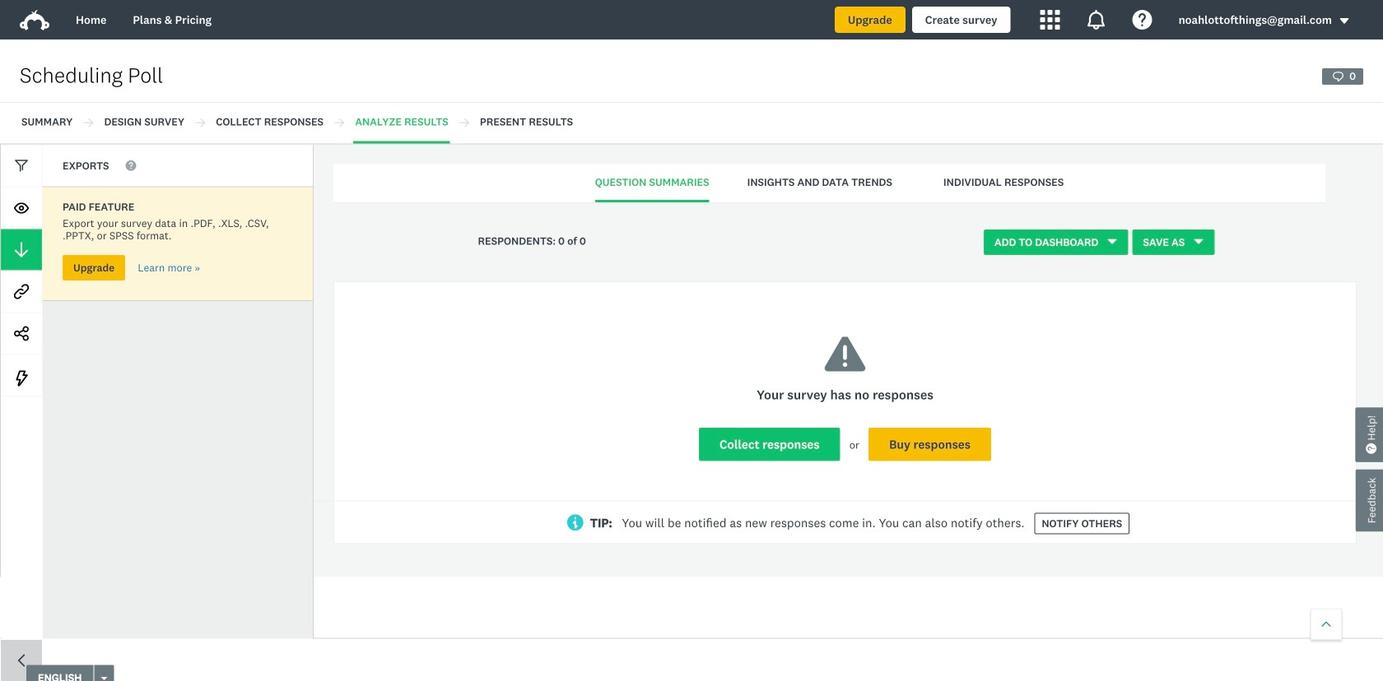 Task type: locate. For each thing, give the bounding box(es) containing it.
1 horizontal spatial products icon image
[[1087, 10, 1107, 30]]

0 horizontal spatial products icon image
[[1041, 10, 1061, 30]]

help icon image
[[1133, 10, 1153, 30]]

products icon image
[[1041, 10, 1061, 30], [1087, 10, 1107, 30]]

share icon image
[[14, 327, 29, 341]]

1 products icon image from the left
[[1041, 10, 1061, 30]]

surveymonkey logo image
[[20, 10, 49, 31]]



Task type: vqa. For each thing, say whether or not it's contained in the screenshot.
Switch to classic icon at the bottom right of the page
no



Task type: describe. For each thing, give the bounding box(es) containing it.
dropdown arrow image
[[1339, 15, 1351, 27]]

2 products icon image from the left
[[1087, 10, 1107, 30]]



